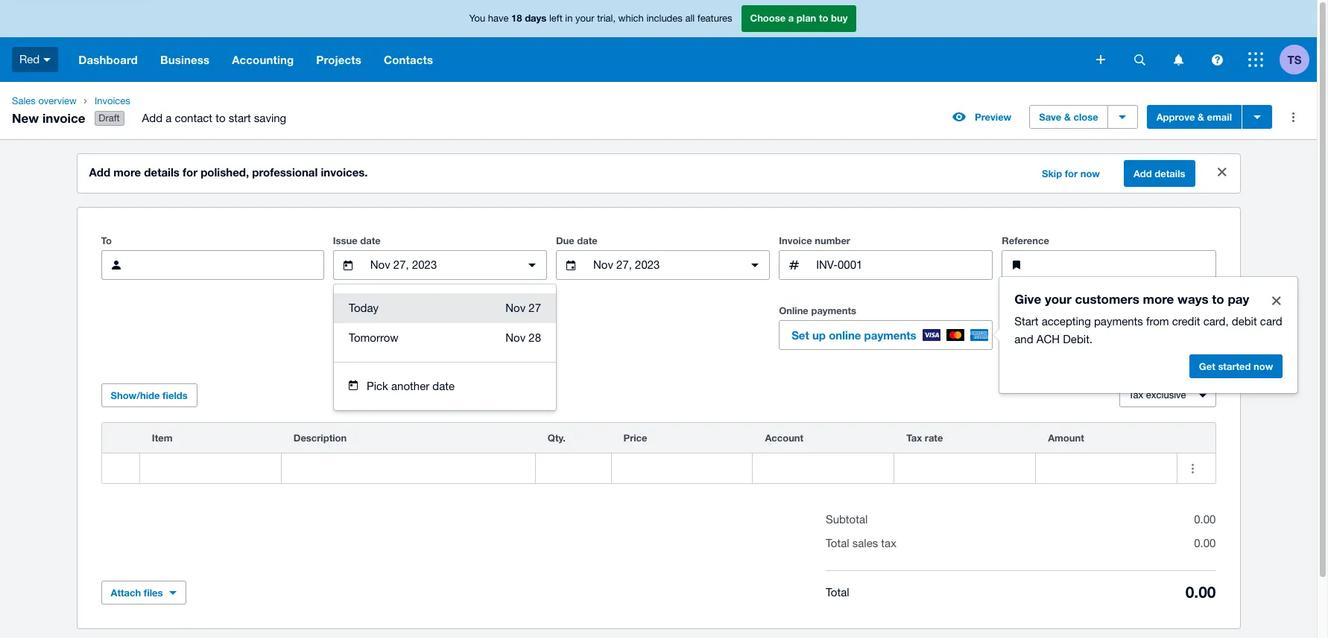 Task type: vqa. For each thing, say whether or not it's contained in the screenshot.
0 corresponding to 5,954
no



Task type: describe. For each thing, give the bounding box(es) containing it.
0.00 for total sales tax
[[1194, 537, 1216, 550]]

includes
[[647, 13, 683, 24]]

set up online payments
[[792, 329, 917, 342]]

a for contact
[[166, 112, 172, 125]]

rate
[[925, 432, 943, 444]]

issue
[[333, 235, 358, 247]]

tout to set up payment services image
[[1262, 286, 1292, 316]]

Invoice number text field
[[815, 251, 992, 280]]

ts
[[1288, 53, 1302, 66]]

to for plan
[[819, 12, 828, 24]]

invoice
[[42, 110, 85, 126]]

qty.
[[548, 432, 566, 444]]

nov 28
[[506, 332, 541, 344]]

contact element
[[101, 251, 324, 280]]

in
[[565, 13, 573, 24]]

choose a plan to buy
[[750, 12, 848, 24]]

add for add details
[[1134, 168, 1152, 180]]

group containing today
[[334, 285, 556, 411]]

0 horizontal spatial details
[[144, 166, 180, 179]]

red button
[[0, 37, 67, 82]]

28
[[529, 332, 541, 344]]

sales
[[12, 95, 36, 107]]

nov 27
[[506, 302, 541, 315]]

1 horizontal spatial svg image
[[1096, 55, 1105, 64]]

now for start accepting payments from credit card, debit card and ach debit.
[[1254, 361, 1273, 373]]

more line item options element
[[1178, 423, 1215, 453]]

new invoice
[[12, 110, 85, 126]]

date for issue date
[[360, 235, 381, 247]]

attach files
[[111, 587, 163, 599]]

more date options image for due date
[[740, 251, 770, 280]]

trial,
[[597, 13, 616, 24]]

Due date text field
[[592, 251, 734, 280]]

Reference text field
[[1038, 251, 1215, 280]]

and
[[1015, 333, 1034, 346]]

get
[[1199, 361, 1216, 373]]

& for close
[[1064, 111, 1071, 123]]

sales overview link
[[6, 94, 83, 109]]

business
[[160, 53, 210, 66]]

invoice line item list element
[[101, 423, 1216, 485]]

states
[[1074, 329, 1106, 341]]

debit
[[1232, 315, 1257, 328]]

you
[[469, 13, 485, 24]]

sales
[[852, 537, 878, 550]]

add more details for polished, professional invoices.
[[89, 166, 368, 179]]

today
[[349, 302, 379, 315]]

draft
[[99, 113, 120, 124]]

save & close
[[1039, 111, 1098, 123]]

more line item options image
[[1178, 454, 1208, 484]]

payments inside the start accepting payments from credit card, debit card and ach debit.
[[1094, 315, 1143, 328]]

online payments
[[779, 305, 857, 317]]

1 horizontal spatial more
[[1143, 292, 1174, 307]]

account
[[765, 432, 804, 444]]

left
[[549, 13, 563, 24]]

ach
[[1037, 333, 1060, 346]]

email
[[1207, 111, 1232, 123]]

more invoice options image
[[1278, 102, 1308, 132]]

tax for tax exclusive
[[1129, 390, 1144, 401]]

& for email
[[1198, 111, 1204, 123]]

pick
[[367, 380, 388, 393]]

invoices
[[95, 95, 130, 107]]

another
[[391, 380, 429, 393]]

tax
[[881, 537, 897, 550]]

business button
[[149, 37, 221, 82]]

united states dollar button
[[1002, 321, 1216, 350]]

description
[[293, 432, 347, 444]]

nov for nov 27
[[506, 302, 526, 315]]

now for add more details for polished, professional invoices.
[[1081, 168, 1100, 180]]

Price field
[[612, 455, 752, 483]]

list box containing today
[[334, 285, 556, 362]]

accounting button
[[221, 37, 305, 82]]

2 vertical spatial to
[[1212, 292, 1224, 307]]

files
[[144, 587, 163, 599]]

skip for now button
[[1033, 162, 1109, 186]]

0 horizontal spatial payments
[[811, 305, 857, 317]]

2 vertical spatial 0.00
[[1186, 584, 1216, 602]]

date for due date
[[577, 235, 598, 247]]

days
[[525, 12, 547, 24]]

details inside button
[[1155, 168, 1185, 180]]

contacts button
[[373, 37, 444, 82]]

item
[[152, 432, 173, 444]]

1 horizontal spatial your
[[1045, 292, 1072, 307]]

get started now button
[[1189, 355, 1283, 379]]

united
[[1038, 329, 1071, 341]]

pay
[[1228, 292, 1250, 307]]

dashboard link
[[67, 37, 149, 82]]

number
[[815, 235, 850, 247]]

add details
[[1134, 168, 1185, 180]]

27
[[529, 302, 541, 315]]

total for total sales tax
[[826, 537, 849, 550]]

card
[[1260, 315, 1282, 328]]

all
[[685, 13, 695, 24]]

sales overview
[[12, 95, 77, 107]]

credit
[[1172, 315, 1200, 328]]

fields
[[163, 390, 188, 402]]

you have 18 days left in your trial, which includes all features
[[469, 12, 732, 24]]

nov for nov 28
[[506, 332, 526, 344]]

exclusive
[[1146, 390, 1186, 401]]

18
[[511, 12, 522, 24]]

which
[[618, 13, 644, 24]]

tax exclusive
[[1129, 390, 1186, 401]]

add for add a contact to start saving
[[142, 112, 163, 125]]

get started now
[[1199, 361, 1273, 373]]

have
[[488, 13, 509, 24]]

start
[[229, 112, 251, 125]]



Task type: locate. For each thing, give the bounding box(es) containing it.
a left plan
[[788, 12, 794, 24]]

new
[[12, 110, 39, 126]]

0 vertical spatial total
[[826, 537, 849, 550]]

now inside add more details for polished, professional invoices. status
[[1081, 168, 1100, 180]]

2 horizontal spatial payments
[[1094, 315, 1143, 328]]

dashboard
[[78, 53, 138, 66]]

svg image up close
[[1096, 55, 1105, 64]]

0 horizontal spatial for
[[183, 166, 198, 179]]

1 horizontal spatial now
[[1254, 361, 1273, 373]]

0 vertical spatial to
[[819, 12, 828, 24]]

to for contact
[[216, 112, 225, 125]]

now right skip
[[1081, 168, 1100, 180]]

now right started
[[1254, 361, 1273, 373]]

0 vertical spatial 0.00
[[1194, 514, 1216, 526]]

2 horizontal spatial date
[[577, 235, 598, 247]]

date
[[360, 235, 381, 247], [577, 235, 598, 247], [433, 380, 455, 393]]

tax left exclusive
[[1129, 390, 1144, 401]]

give
[[1015, 292, 1041, 307]]

1 horizontal spatial tax
[[1129, 390, 1144, 401]]

Description text field
[[282, 455, 535, 483]]

a for plan
[[788, 12, 794, 24]]

list box
[[334, 285, 556, 362]]

svg image
[[1096, 55, 1105, 64], [43, 58, 51, 62]]

tomorrow
[[349, 332, 399, 344]]

add left contact
[[142, 112, 163, 125]]

preview button
[[944, 105, 1021, 129]]

date right another at left
[[433, 380, 455, 393]]

invoices link
[[89, 94, 298, 109]]

skip
[[1042, 168, 1062, 180]]

0 horizontal spatial now
[[1081, 168, 1100, 180]]

attach
[[111, 587, 141, 599]]

1 vertical spatial to
[[216, 112, 225, 125]]

1 vertical spatial now
[[1254, 361, 1273, 373]]

banner containing ts
[[0, 0, 1317, 82]]

for
[[183, 166, 198, 179], [1065, 168, 1078, 180]]

0 horizontal spatial tax
[[907, 432, 922, 444]]

0 horizontal spatial your
[[575, 13, 595, 24]]

total for total
[[826, 586, 849, 599]]

close image
[[1207, 157, 1237, 187]]

total down total sales tax
[[826, 586, 849, 599]]

0 vertical spatial more
[[113, 166, 141, 179]]

start
[[1015, 315, 1039, 328]]

issue date
[[333, 235, 381, 247]]

choose
[[750, 12, 786, 24]]

2 more date options image from the left
[[740, 251, 770, 280]]

amount
[[1048, 432, 1084, 444]]

your up accepting
[[1045, 292, 1072, 307]]

subtotal
[[826, 514, 868, 526]]

&
[[1064, 111, 1071, 123], [1198, 111, 1204, 123]]

approve & email
[[1157, 111, 1232, 123]]

svg image
[[1248, 52, 1263, 67], [1134, 54, 1145, 65], [1174, 54, 1183, 65], [1212, 54, 1223, 65]]

group
[[334, 285, 556, 411]]

2 total from the top
[[826, 586, 849, 599]]

2 & from the left
[[1198, 111, 1204, 123]]

now
[[1081, 168, 1100, 180], [1254, 361, 1273, 373]]

0 horizontal spatial svg image
[[43, 58, 51, 62]]

1 vertical spatial your
[[1045, 292, 1072, 307]]

to
[[101, 235, 112, 247]]

invoices.
[[321, 166, 368, 179]]

currency united states dollar
[[1002, 305, 1138, 341]]

1 horizontal spatial more date options image
[[740, 251, 770, 280]]

total down subtotal
[[826, 537, 849, 550]]

more date options image for issue date
[[517, 251, 547, 280]]

date right due
[[577, 235, 598, 247]]

Quantity field
[[536, 455, 611, 483]]

1 vertical spatial tax
[[907, 432, 922, 444]]

& left email
[[1198, 111, 1204, 123]]

0 horizontal spatial &
[[1064, 111, 1071, 123]]

add right the skip for now button
[[1134, 168, 1152, 180]]

show/hide fields
[[111, 390, 188, 402]]

start accepting payments from credit card, debit card and ach debit.
[[1015, 315, 1282, 346]]

svg image inside red popup button
[[43, 58, 51, 62]]

your
[[575, 13, 595, 24], [1045, 292, 1072, 307]]

skip for now
[[1042, 168, 1100, 180]]

1 horizontal spatial to
[[819, 12, 828, 24]]

polished,
[[201, 166, 249, 179]]

0 horizontal spatial more date options image
[[517, 251, 547, 280]]

save
[[1039, 111, 1062, 123]]

ways
[[1178, 292, 1209, 307]]

show/hide fields button
[[101, 384, 197, 408]]

tax exclusive button
[[1119, 384, 1216, 408]]

1 vertical spatial a
[[166, 112, 172, 125]]

0 horizontal spatial add
[[89, 166, 110, 179]]

to left the start
[[216, 112, 225, 125]]

add details button
[[1124, 160, 1195, 187]]

add inside button
[[1134, 168, 1152, 180]]

tax rate
[[907, 432, 943, 444]]

tax left rate
[[907, 432, 922, 444]]

invoice
[[779, 235, 812, 247]]

payments up "online"
[[811, 305, 857, 317]]

tax inside invoice line item list element
[[907, 432, 922, 444]]

1 horizontal spatial date
[[433, 380, 455, 393]]

1 horizontal spatial a
[[788, 12, 794, 24]]

nov left the 27
[[506, 302, 526, 315]]

more date options image
[[517, 251, 547, 280], [740, 251, 770, 280]]

1 horizontal spatial payments
[[864, 329, 917, 342]]

overview
[[38, 95, 77, 107]]

customers
[[1075, 292, 1139, 307]]

0 vertical spatial a
[[788, 12, 794, 24]]

accepting
[[1042, 315, 1091, 328]]

add down draft
[[89, 166, 110, 179]]

1 nov from the top
[[506, 302, 526, 315]]

1 vertical spatial 0.00
[[1194, 537, 1216, 550]]

1 horizontal spatial &
[[1198, 111, 1204, 123]]

0.00 for subtotal
[[1194, 514, 1216, 526]]

contacts
[[384, 53, 433, 66]]

invoice number element
[[779, 251, 993, 280]]

show/hide
[[111, 390, 160, 402]]

add for add more details for polished, professional invoices.
[[89, 166, 110, 179]]

due date
[[556, 235, 598, 247]]

online
[[779, 305, 809, 317]]

date right issue
[[360, 235, 381, 247]]

buy
[[831, 12, 848, 24]]

plan
[[797, 12, 816, 24]]

tax for tax rate
[[907, 432, 922, 444]]

tax inside tax exclusive popup button
[[1129, 390, 1144, 401]]

your right "in"
[[575, 13, 595, 24]]

0 horizontal spatial date
[[360, 235, 381, 247]]

payments right "online"
[[864, 329, 917, 342]]

set
[[792, 329, 809, 342]]

1 horizontal spatial add
[[142, 112, 163, 125]]

0 horizontal spatial a
[[166, 112, 172, 125]]

online
[[829, 329, 861, 342]]

your inside you have 18 days left in your trial, which includes all features
[[575, 13, 595, 24]]

0 vertical spatial now
[[1081, 168, 1100, 180]]

ts button
[[1280, 37, 1317, 82]]

To text field
[[137, 251, 323, 280]]

2 horizontal spatial add
[[1134, 168, 1152, 180]]

add more details for polished, professional invoices. status
[[77, 154, 1240, 193]]

1 horizontal spatial details
[[1155, 168, 1185, 180]]

details down contact
[[144, 166, 180, 179]]

set up online payments button
[[779, 321, 993, 350]]

total
[[826, 537, 849, 550], [826, 586, 849, 599]]

2 nov from the top
[[506, 332, 526, 344]]

banner
[[0, 0, 1317, 82]]

close
[[1074, 111, 1098, 123]]

date inside pick another date button
[[433, 380, 455, 393]]

red
[[19, 53, 40, 65]]

features
[[697, 13, 732, 24]]

price
[[623, 432, 647, 444]]

1 total from the top
[[826, 537, 849, 550]]

a left contact
[[166, 112, 172, 125]]

0 vertical spatial tax
[[1129, 390, 1144, 401]]

svg image right red
[[43, 58, 51, 62]]

projects button
[[305, 37, 373, 82]]

to left buy
[[819, 12, 828, 24]]

nov left 28
[[506, 332, 526, 344]]

more
[[113, 166, 141, 179], [1143, 292, 1174, 307]]

0 vertical spatial your
[[575, 13, 595, 24]]

more up from on the right of page
[[1143, 292, 1174, 307]]

card,
[[1204, 315, 1229, 328]]

total sales tax
[[826, 537, 897, 550]]

& right "save"
[[1064, 111, 1071, 123]]

1 & from the left
[[1064, 111, 1071, 123]]

Issue date text field
[[369, 251, 511, 280]]

save & close button
[[1029, 105, 1108, 129]]

more inside status
[[113, 166, 141, 179]]

up
[[812, 329, 826, 342]]

for left polished,
[[183, 166, 198, 179]]

0 horizontal spatial more
[[113, 166, 141, 179]]

2 horizontal spatial to
[[1212, 292, 1224, 307]]

payments up dollar
[[1094, 315, 1143, 328]]

invoice number
[[779, 235, 850, 247]]

Amount field
[[1036, 455, 1177, 483]]

for right skip
[[1065, 168, 1078, 180]]

1 vertical spatial more
[[1143, 292, 1174, 307]]

started
[[1218, 361, 1251, 373]]

0 horizontal spatial to
[[216, 112, 225, 125]]

give your customers more ways to pay
[[1015, 292, 1250, 307]]

approve
[[1157, 111, 1195, 123]]

details left close image
[[1155, 168, 1185, 180]]

from
[[1146, 315, 1169, 328]]

1 vertical spatial nov
[[506, 332, 526, 344]]

payments inside popup button
[[864, 329, 917, 342]]

0 vertical spatial nov
[[506, 302, 526, 315]]

1 vertical spatial total
[[826, 586, 849, 599]]

1 horizontal spatial for
[[1065, 168, 1078, 180]]

accounting
[[232, 53, 294, 66]]

more down draft
[[113, 166, 141, 179]]

reference
[[1002, 235, 1049, 247]]

contact
[[175, 112, 212, 125]]

pick another date button
[[334, 372, 556, 402]]

to left pay
[[1212, 292, 1224, 307]]

1 more date options image from the left
[[517, 251, 547, 280]]

add
[[142, 112, 163, 125], [89, 166, 110, 179], [1134, 168, 1152, 180]]

pick another date
[[367, 380, 455, 393]]

for inside the skip for now button
[[1065, 168, 1078, 180]]



